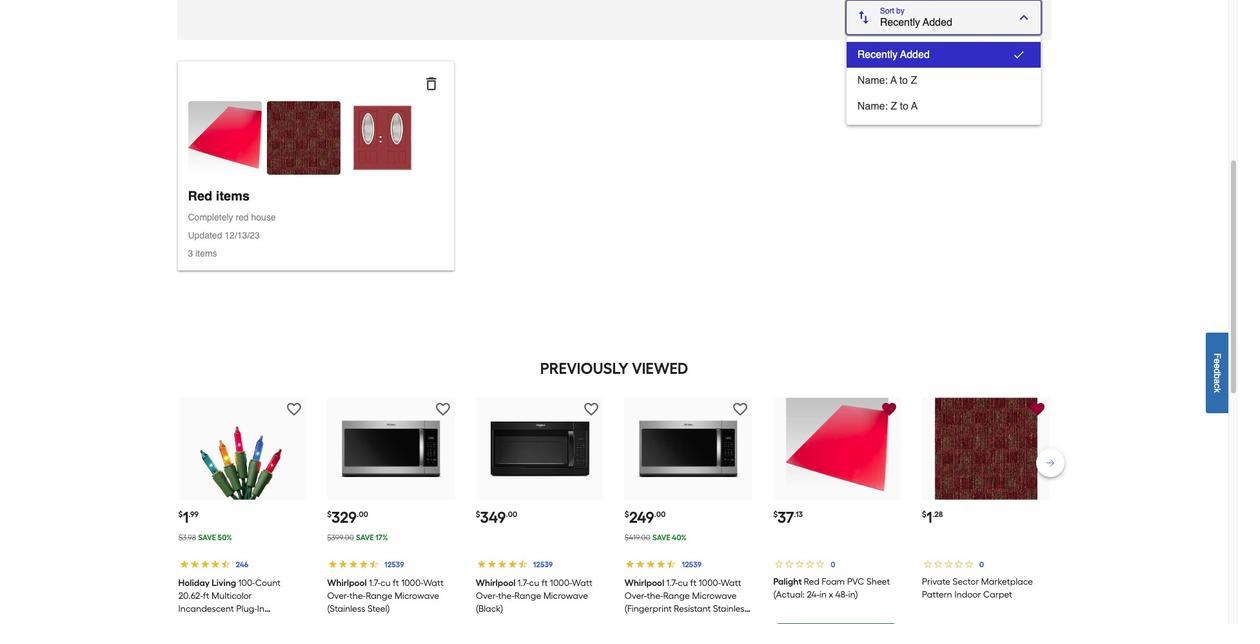 Task type: describe. For each thing, give the bounding box(es) containing it.
349
[[481, 508, 506, 527]]

1 e from the top
[[1213, 359, 1223, 364]]

string
[[223, 617, 247, 625]]

$ for $ 349 .00
[[476, 510, 481, 519]]

ft for (stainless
[[393, 578, 399, 589]]

previously viewed heading
[[177, 356, 1052, 382]]

pvc
[[848, 577, 865, 588]]

in
[[820, 590, 827, 601]]

100-
[[238, 578, 255, 589]]

save for 249
[[653, 534, 671, 543]]

to for z
[[900, 75, 908, 86]]

watt for 249
[[721, 578, 742, 589]]

$419.00
[[625, 534, 651, 543]]

carpet
[[984, 590, 1013, 601]]

over- inside 1.7-cu ft 1000-watt over-the-range microwave (black)
[[476, 591, 498, 602]]

.13
[[794, 510, 803, 519]]

lights
[[249, 617, 274, 625]]

resistant
[[674, 604, 711, 615]]

sector
[[953, 577, 979, 588]]

house
[[251, 212, 276, 223]]

$ 1 .28
[[922, 508, 943, 527]]

indoor
[[955, 590, 982, 601]]

previously
[[540, 359, 629, 378]]

$ for $ 249 .00
[[625, 510, 629, 519]]

z inside name: a to z button
[[911, 75, 918, 86]]

$399.00 save 17%
[[327, 534, 388, 543]]

ft for (fingerprint
[[691, 578, 697, 589]]

items for 3 items
[[196, 248, 217, 259]]

count
[[255, 578, 281, 589]]

$ 349 .00
[[476, 508, 518, 527]]

whirlpool 1.7-cu ft 1000-watt over-the-range microwave (black) image
[[489, 398, 591, 500]]

48-
[[836, 590, 849, 601]]

f
[[1213, 353, 1223, 359]]

40%
[[672, 534, 687, 543]]

3 items
[[188, 248, 217, 259]]

heart filled image for 37
[[882, 403, 897, 417]]

(stainless
[[327, 604, 366, 615]]

heart outline image for 249
[[734, 403, 748, 417]]

whirlpool for 249
[[625, 578, 665, 589]]

329
[[332, 508, 357, 527]]

watt inside 1.7-cu ft 1000-watt over-the-range microwave (black)
[[572, 578, 593, 589]]

save for 329
[[356, 534, 374, 543]]

heart outline image for 1
[[287, 403, 301, 417]]

f e e d b a c k
[[1213, 353, 1223, 393]]

$ 329 .00
[[327, 508, 368, 527]]

name: for name: a to z
[[858, 75, 888, 86]]

(actual:
[[774, 590, 805, 601]]

the- for 249
[[647, 591, 664, 602]]

multicolor
[[212, 591, 252, 602]]

1000- for 329
[[401, 578, 423, 589]]

$419.00 save 40%
[[625, 534, 687, 543]]

over- for 329
[[327, 591, 350, 602]]

24-
[[807, 590, 820, 601]]

added
[[901, 49, 930, 61]]

$399.00
[[327, 534, 354, 543]]

in)
[[849, 590, 859, 601]]

12/13/23
[[225, 230, 260, 241]]

name: for name: z to a
[[858, 101, 888, 112]]

1.7- for 329
[[369, 578, 381, 589]]

$ 1 .99
[[178, 508, 199, 527]]

red items
[[188, 189, 250, 204]]

pattern
[[922, 590, 953, 601]]

red for items
[[188, 189, 212, 204]]

microwave for 329
[[395, 591, 439, 602]]

over- for 249
[[625, 591, 647, 602]]

viewed
[[632, 359, 689, 378]]

plug-
[[236, 604, 257, 615]]

$ 37 .13
[[774, 508, 803, 527]]

microwave inside 1.7-cu ft 1000-watt over-the-range microwave (black)
[[544, 591, 588, 602]]

f e e d b a c k button
[[1206, 333, 1229, 413]]

$3.98 save 50%
[[178, 534, 232, 543]]

marketplace
[[982, 577, 1033, 588]]

(black)
[[476, 604, 503, 615]]

2 e from the top
[[1213, 364, 1223, 369]]

range for 249
[[664, 591, 690, 602]]

sheet
[[867, 577, 890, 588]]

17%
[[376, 534, 388, 543]]

.00 for 329
[[357, 510, 368, 519]]

stainless
[[713, 604, 749, 615]]

palight red foam pvc sheet (actual: 24-in x 48-in) image
[[786, 398, 889, 500]]

private sector marketplace pattern indoor carpet
[[922, 577, 1033, 601]]

a
[[1213, 379, 1223, 384]]



Task type: locate. For each thing, give the bounding box(es) containing it.
microwave for 249
[[692, 591, 737, 602]]

range inside 1.7-cu ft 1000-watt over-the-range microwave (stainless steel)
[[366, 591, 393, 602]]

ft for (black)
[[542, 578, 548, 589]]

1 horizontal spatial z
[[911, 75, 918, 86]]

0 horizontal spatial listimage image
[[188, 101, 262, 175]]

1 horizontal spatial 1.7-
[[518, 578, 529, 589]]

watt inside 1.7-cu ft 1000-watt over-the-range microwave (fingerprint resistant stainless steel)
[[721, 578, 742, 589]]

over- up (stainless
[[327, 591, 350, 602]]

trash image
[[425, 77, 438, 90]]

0 horizontal spatial cu
[[381, 578, 391, 589]]

watt inside 1.7-cu ft 1000-watt over-the-range microwave (stainless steel)
[[423, 578, 444, 589]]

1 horizontal spatial 1000-
[[550, 578, 572, 589]]

over- up "(fingerprint"
[[625, 591, 647, 602]]

1 microwave from the left
[[395, 591, 439, 602]]

heart filled image
[[882, 403, 897, 417], [1031, 403, 1045, 417]]

steel) right (stainless
[[368, 604, 390, 615]]

save left 40%
[[653, 534, 671, 543]]

1 vertical spatial z
[[891, 101, 897, 112]]

to for a
[[900, 101, 909, 112]]

z inside the name: z to a button
[[891, 101, 897, 112]]

heart outline image
[[287, 403, 301, 417], [436, 403, 450, 417], [585, 403, 599, 417], [734, 403, 748, 417]]

b
[[1213, 374, 1223, 379]]

name: z to a
[[858, 101, 918, 112]]

to
[[900, 75, 908, 86], [900, 101, 909, 112]]

whirlpool
[[327, 578, 367, 589], [476, 578, 516, 589], [625, 578, 665, 589]]

1 horizontal spatial range
[[515, 591, 541, 602]]

items right 3 at the top of the page
[[196, 248, 217, 259]]

0 horizontal spatial whirlpool
[[327, 578, 367, 589]]

in
[[257, 604, 265, 615]]

holiday
[[178, 578, 210, 589]]

0 vertical spatial z
[[911, 75, 918, 86]]

$ inside "$ 1 .28"
[[922, 510, 927, 519]]

2 horizontal spatial the-
[[647, 591, 664, 602]]

0 horizontal spatial range
[[366, 591, 393, 602]]

steel) down "(fingerprint"
[[625, 617, 647, 625]]

3 listimage image from the left
[[345, 101, 419, 175]]

3 save from the left
[[653, 534, 671, 543]]

2 horizontal spatial whirlpool
[[625, 578, 665, 589]]

0 horizontal spatial heart filled image
[[882, 403, 897, 417]]

whirlpool 1.7-cu ft 1000-watt over-the-range microwave (stainless steel) image
[[340, 398, 443, 500]]

christmas
[[178, 617, 221, 625]]

microwave inside 1.7-cu ft 1000-watt over-the-range microwave (stainless steel)
[[395, 591, 439, 602]]

$ for $ 329 .00
[[327, 510, 332, 519]]

6 $ from the left
[[922, 510, 927, 519]]

steel) inside 1.7-cu ft 1000-watt over-the-range microwave (fingerprint resistant stainless steel)
[[625, 617, 647, 625]]

2 over- from the left
[[476, 591, 498, 602]]

z down added
[[911, 75, 918, 86]]

over- inside 1.7-cu ft 1000-watt over-the-range microwave (fingerprint resistant stainless steel)
[[625, 591, 647, 602]]

0 horizontal spatial watt
[[423, 578, 444, 589]]

cu inside 1.7-cu ft 1000-watt over-the-range microwave (stainless steel)
[[381, 578, 391, 589]]

(fingerprint
[[625, 604, 672, 615]]

3 watt from the left
[[721, 578, 742, 589]]

.99
[[189, 510, 199, 519]]

ft inside 100-count 20.62-ft multicolor incandescent plug-in christmas string lights
[[203, 591, 209, 602]]

red up the 24-
[[804, 577, 820, 588]]

1 whirlpool from the left
[[327, 578, 367, 589]]

name: down name: a to z
[[858, 101, 888, 112]]

249
[[629, 508, 655, 527]]

1 for $ 1 .28
[[927, 508, 933, 527]]

.00 inside $ 329 .00
[[357, 510, 368, 519]]

a down recently added
[[891, 75, 897, 86]]

1 1.7- from the left
[[369, 578, 381, 589]]

0 horizontal spatial .00
[[357, 510, 368, 519]]

1 vertical spatial items
[[196, 248, 217, 259]]

0 horizontal spatial red
[[188, 189, 212, 204]]

3 $ from the left
[[476, 510, 481, 519]]

1 listimage image from the left
[[188, 101, 262, 175]]

0 horizontal spatial steel)
[[368, 604, 390, 615]]

4 $ from the left
[[625, 510, 629, 519]]

ft inside 1.7-cu ft 1000-watt over-the-range microwave (fingerprint resistant stainless steel)
[[691, 578, 697, 589]]

microwave inside 1.7-cu ft 1000-watt over-the-range microwave (fingerprint resistant stainless steel)
[[692, 591, 737, 602]]

e
[[1213, 359, 1223, 364], [1213, 364, 1223, 369]]

1 1000- from the left
[[401, 578, 423, 589]]

2 1.7- from the left
[[518, 578, 529, 589]]

3 range from the left
[[664, 591, 690, 602]]

1 vertical spatial steel)
[[625, 617, 647, 625]]

3 whirlpool from the left
[[625, 578, 665, 589]]

to inside name: a to z button
[[900, 75, 908, 86]]

1 horizontal spatial a
[[912, 101, 918, 112]]

2 horizontal spatial save
[[653, 534, 671, 543]]

ft inside 1.7-cu ft 1000-watt over-the-range microwave (black)
[[542, 578, 548, 589]]

red up completely
[[188, 189, 212, 204]]

red inside red foam pvc sheet (actual: 24-in x 48-in)
[[804, 577, 820, 588]]

private sector marketplace pattern indoor carpet link
[[922, 577, 1033, 601]]

1000-
[[401, 578, 423, 589], [550, 578, 572, 589], [699, 578, 721, 589]]

1 horizontal spatial .00
[[506, 510, 518, 519]]

name: a to z button
[[847, 68, 1041, 94]]

1 range from the left
[[366, 591, 393, 602]]

to down name: a to z
[[900, 101, 909, 112]]

$ inside $ 329 .00
[[327, 510, 332, 519]]

the- up (black)
[[498, 591, 515, 602]]

1 horizontal spatial the-
[[498, 591, 515, 602]]

2 horizontal spatial range
[[664, 591, 690, 602]]

2 .00 from the left
[[506, 510, 518, 519]]

1.7- inside 1.7-cu ft 1000-watt over-the-range microwave (stainless steel)
[[369, 578, 381, 589]]

.00 inside $ 349 .00
[[506, 510, 518, 519]]

2 1 from the left
[[927, 508, 933, 527]]

holiday living 100-count 20.62-ft multicolor incandescent plug-in christmas string lights image
[[191, 398, 294, 500]]

2 horizontal spatial cu
[[678, 578, 688, 589]]

e up d
[[1213, 359, 1223, 364]]

1 horizontal spatial heart filled image
[[1031, 403, 1045, 417]]

0 vertical spatial to
[[900, 75, 908, 86]]

2 whirlpool from the left
[[476, 578, 516, 589]]

completely red house
[[188, 212, 276, 223]]

$ for $ 1 .99
[[178, 510, 183, 519]]

save left 17%
[[356, 534, 374, 543]]

2 horizontal spatial watt
[[721, 578, 742, 589]]

1 vertical spatial red
[[804, 577, 820, 588]]

1.7-cu ft 1000-watt over-the-range microwave (stainless steel)
[[327, 578, 444, 615]]

$ for $ 37 .13
[[774, 510, 778, 519]]

1
[[183, 508, 189, 527], [927, 508, 933, 527]]

to inside the name: z to a button
[[900, 101, 909, 112]]

2 horizontal spatial listimage image
[[345, 101, 419, 175]]

range
[[366, 591, 393, 602], [515, 591, 541, 602], [664, 591, 690, 602]]

cu for 249
[[678, 578, 688, 589]]

2 horizontal spatial microwave
[[692, 591, 737, 602]]

1 horizontal spatial save
[[356, 534, 374, 543]]

$ 249 .00
[[625, 508, 666, 527]]

1 horizontal spatial whirlpool
[[476, 578, 516, 589]]

$ inside $ 1 .99
[[178, 510, 183, 519]]

2 the- from the left
[[498, 591, 515, 602]]

1 heart outline image from the left
[[287, 403, 301, 417]]

steel)
[[368, 604, 390, 615], [625, 617, 647, 625]]

range for 329
[[366, 591, 393, 602]]

1 horizontal spatial watt
[[572, 578, 593, 589]]

whirlpool 1.7-cu ft 1000-watt over-the-range microwave (fingerprint resistant stainless steel) image
[[638, 398, 740, 500]]

a
[[891, 75, 897, 86], [912, 101, 918, 112]]

0 horizontal spatial z
[[891, 101, 897, 112]]

range inside 1.7-cu ft 1000-watt over-the-range microwave (fingerprint resistant stainless steel)
[[664, 591, 690, 602]]

0 horizontal spatial a
[[891, 75, 897, 86]]

0 vertical spatial red
[[188, 189, 212, 204]]

1 vertical spatial to
[[900, 101, 909, 112]]

1 vertical spatial a
[[912, 101, 918, 112]]

3 the- from the left
[[647, 591, 664, 602]]

items up completely red house
[[216, 189, 250, 204]]

e up b
[[1213, 364, 1223, 369]]

4 heart outline image from the left
[[734, 403, 748, 417]]

holiday living
[[178, 578, 236, 589]]

1 horizontal spatial 1
[[927, 508, 933, 527]]

foam
[[822, 577, 845, 588]]

z
[[911, 75, 918, 86], [891, 101, 897, 112]]

undefined private sector marketplace pattern indoor carpet image
[[935, 398, 1038, 500]]

cu inside 1.7-cu ft 1000-watt over-the-range microwave (black)
[[529, 578, 540, 589]]

whirlpool for 329
[[327, 578, 367, 589]]

x
[[829, 590, 834, 601]]

0 horizontal spatial 1.7-
[[369, 578, 381, 589]]

1 cu from the left
[[381, 578, 391, 589]]

d
[[1213, 369, 1223, 374]]

0 horizontal spatial 1
[[183, 508, 189, 527]]

3 .00 from the left
[[655, 510, 666, 519]]

1.7-cu ft 1000-watt over-the-range microwave (fingerprint resistant stainless steel)
[[625, 578, 749, 625]]

cu
[[381, 578, 391, 589], [529, 578, 540, 589], [678, 578, 688, 589]]

20.62-
[[178, 591, 203, 602]]

2 cu from the left
[[529, 578, 540, 589]]

$
[[178, 510, 183, 519], [327, 510, 332, 519], [476, 510, 481, 519], [625, 510, 629, 519], [774, 510, 778, 519], [922, 510, 927, 519]]

watt for 329
[[423, 578, 444, 589]]

3 microwave from the left
[[692, 591, 737, 602]]

1.7- inside 1.7-cu ft 1000-watt over-the-range microwave (fingerprint resistant stainless steel)
[[667, 578, 678, 589]]

0 horizontal spatial microwave
[[395, 591, 439, 602]]

over- inside 1.7-cu ft 1000-watt over-the-range microwave (stainless steel)
[[327, 591, 350, 602]]

to down recently added
[[900, 75, 908, 86]]

steel) inside 1.7-cu ft 1000-watt over-the-range microwave (stainless steel)
[[368, 604, 390, 615]]

1.7-cu ft 1000-watt over-the-range microwave (black)
[[476, 578, 593, 615]]

3 1.7- from the left
[[667, 578, 678, 589]]

2 microwave from the left
[[544, 591, 588, 602]]

2 horizontal spatial 1.7-
[[667, 578, 678, 589]]

listimage image
[[188, 101, 262, 175], [267, 101, 340, 175], [345, 101, 419, 175]]

1.7- inside 1.7-cu ft 1000-watt over-the-range microwave (black)
[[518, 578, 529, 589]]

1 watt from the left
[[423, 578, 444, 589]]

name: down the recently
[[858, 75, 888, 86]]

$ inside '$ 249 .00'
[[625, 510, 629, 519]]

1 1 from the left
[[183, 508, 189, 527]]

2 horizontal spatial 1000-
[[699, 578, 721, 589]]

red for foam
[[804, 577, 820, 588]]

3 over- from the left
[[625, 591, 647, 602]]

a down name: a to z
[[912, 101, 918, 112]]

a inside name: a to z button
[[891, 75, 897, 86]]

0 vertical spatial name:
[[858, 75, 888, 86]]

name:
[[858, 75, 888, 86], [858, 101, 888, 112]]

the- up "(fingerprint"
[[647, 591, 664, 602]]

red
[[236, 212, 249, 223]]

z down name: a to z
[[891, 101, 897, 112]]

1 horizontal spatial microwave
[[544, 591, 588, 602]]

2 listimage image from the left
[[267, 101, 340, 175]]

2 range from the left
[[515, 591, 541, 602]]

.00 for 349
[[506, 510, 518, 519]]

1000- inside 1.7-cu ft 1000-watt over-the-range microwave (fingerprint resistant stainless steel)
[[699, 578, 721, 589]]

heart filled image for 1
[[1031, 403, 1045, 417]]

palight
[[774, 577, 802, 588]]

recently added button
[[847, 42, 1041, 68]]

cu for 329
[[381, 578, 391, 589]]

1 .00 from the left
[[357, 510, 368, 519]]

1 the- from the left
[[350, 591, 366, 602]]

2 $ from the left
[[327, 510, 332, 519]]

heart outline image for 329
[[436, 403, 450, 417]]

0 vertical spatial items
[[216, 189, 250, 204]]

completely
[[188, 212, 233, 223]]

.28
[[933, 510, 943, 519]]

0 horizontal spatial over-
[[327, 591, 350, 602]]

.00 inside '$ 249 .00'
[[655, 510, 666, 519]]

over- up (black)
[[476, 591, 498, 602]]

1.7- for 249
[[667, 578, 678, 589]]

1 horizontal spatial steel)
[[625, 617, 647, 625]]

items
[[216, 189, 250, 204], [196, 248, 217, 259]]

$ inside $ 349 .00
[[476, 510, 481, 519]]

1 horizontal spatial listimage image
[[267, 101, 340, 175]]

a inside the name: z to a button
[[912, 101, 918, 112]]

1 heart filled image from the left
[[882, 403, 897, 417]]

0 horizontal spatial the-
[[350, 591, 366, 602]]

1 vertical spatial name:
[[858, 101, 888, 112]]

2 name: from the top
[[858, 101, 888, 112]]

ft
[[393, 578, 399, 589], [542, 578, 548, 589], [691, 578, 697, 589], [203, 591, 209, 602]]

2 save from the left
[[356, 534, 374, 543]]

2 1000- from the left
[[550, 578, 572, 589]]

1 save from the left
[[198, 534, 216, 543]]

2 horizontal spatial over-
[[625, 591, 647, 602]]

the- for 329
[[350, 591, 366, 602]]

private
[[922, 577, 951, 588]]

50%
[[218, 534, 232, 543]]

the- inside 1.7-cu ft 1000-watt over-the-range microwave (fingerprint resistant stainless steel)
[[647, 591, 664, 602]]

$ for $ 1 .28
[[922, 510, 927, 519]]

previously viewed
[[540, 359, 689, 378]]

3
[[188, 248, 193, 259]]

over-
[[327, 591, 350, 602], [476, 591, 498, 602], [625, 591, 647, 602]]

save left the 50%
[[198, 534, 216, 543]]

recently
[[858, 49, 898, 61]]

.00 for 249
[[655, 510, 666, 519]]

whirlpool up "(fingerprint"
[[625, 578, 665, 589]]

1000- inside 1.7-cu ft 1000-watt over-the-range microwave (stainless steel)
[[401, 578, 423, 589]]

$3.98
[[178, 534, 196, 543]]

1 for $ 1 .99
[[183, 508, 189, 527]]

0 horizontal spatial 1000-
[[401, 578, 423, 589]]

red
[[188, 189, 212, 204], [804, 577, 820, 588]]

3 cu from the left
[[678, 578, 688, 589]]

recently added
[[858, 49, 930, 61]]

checkmark image
[[1013, 48, 1025, 61]]

watt
[[423, 578, 444, 589], [572, 578, 593, 589], [721, 578, 742, 589]]

incandescent
[[178, 604, 234, 615]]

the- inside 1.7-cu ft 1000-watt over-the-range microwave (stainless steel)
[[350, 591, 366, 602]]

updated
[[188, 230, 222, 241]]

whirlpool up (black)
[[476, 578, 516, 589]]

1 horizontal spatial red
[[804, 577, 820, 588]]

1 name: from the top
[[858, 75, 888, 86]]

.00
[[357, 510, 368, 519], [506, 510, 518, 519], [655, 510, 666, 519]]

$ inside $ 37 .13
[[774, 510, 778, 519]]

name: a to z
[[858, 75, 918, 86]]

0 horizontal spatial save
[[198, 534, 216, 543]]

ft inside 1.7-cu ft 1000-watt over-the-range microwave (stainless steel)
[[393, 578, 399, 589]]

items for red items
[[216, 189, 250, 204]]

c
[[1213, 384, 1223, 388]]

1.7-
[[369, 578, 381, 589], [518, 578, 529, 589], [667, 578, 678, 589]]

2 horizontal spatial .00
[[655, 510, 666, 519]]

whirlpool up (stainless
[[327, 578, 367, 589]]

cu inside 1.7-cu ft 1000-watt over-the-range microwave (fingerprint resistant stainless steel)
[[678, 578, 688, 589]]

range inside 1.7-cu ft 1000-watt over-the-range microwave (black)
[[515, 591, 541, 602]]

1000- inside 1.7-cu ft 1000-watt over-the-range microwave (black)
[[550, 578, 572, 589]]

microwave
[[395, 591, 439, 602], [544, 591, 588, 602], [692, 591, 737, 602]]

100-count 20.62-ft multicolor incandescent plug-in christmas string lights
[[178, 578, 281, 625]]

5 $ from the left
[[774, 510, 778, 519]]

1000- for 249
[[699, 578, 721, 589]]

the- inside 1.7-cu ft 1000-watt over-the-range microwave (black)
[[498, 591, 515, 602]]

2 heart outline image from the left
[[436, 403, 450, 417]]

0 vertical spatial a
[[891, 75, 897, 86]]

1 $ from the left
[[178, 510, 183, 519]]

the- up (stainless
[[350, 591, 366, 602]]

2 watt from the left
[[572, 578, 593, 589]]

save for 1
[[198, 534, 216, 543]]

red foam pvc sheet (actual: 24-in x 48-in)
[[774, 577, 890, 601]]

0 vertical spatial steel)
[[368, 604, 390, 615]]

2 heart filled image from the left
[[1031, 403, 1045, 417]]

living
[[212, 578, 236, 589]]

3 1000- from the left
[[699, 578, 721, 589]]

37
[[778, 508, 794, 527]]

k
[[1213, 388, 1223, 393]]

3 heart outline image from the left
[[585, 403, 599, 417]]

1 horizontal spatial cu
[[529, 578, 540, 589]]

1 over- from the left
[[327, 591, 350, 602]]

1 horizontal spatial over-
[[476, 591, 498, 602]]

updated 12/13/23
[[188, 230, 260, 241]]

name: z to a button
[[847, 94, 1041, 119]]



Task type: vqa. For each thing, say whether or not it's contained in the screenshot.


